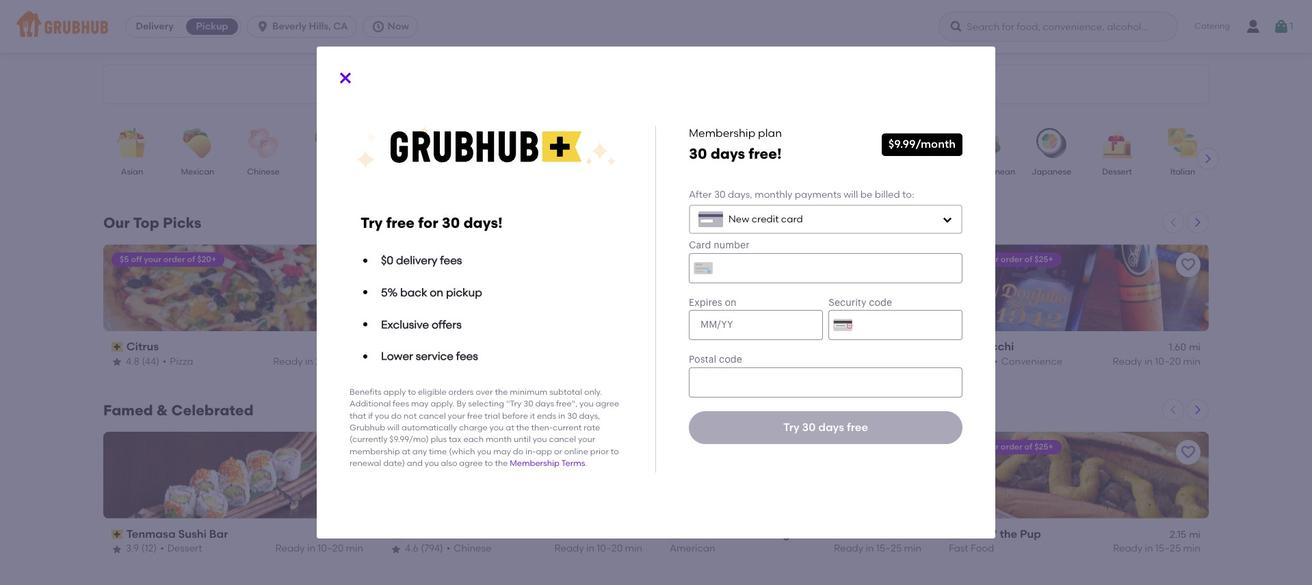 Task type: describe. For each thing, give the bounding box(es) containing it.
• for chin chin restaurant
[[447, 543, 451, 555]]

ready for tabacchi
[[1113, 356, 1143, 367]]

• convenience
[[994, 356, 1063, 367]]

card
[[781, 213, 803, 225]]

1 horizontal spatial will
[[844, 189, 859, 201]]

benefits apply to eligible orders over the minimum subtotal only. additional fees may apply. by selecting "try 30 days free", you agree that if you do not cancel your free trial before it ends in 30 days, grubhub will automatically charge you at the then-current rate (currently $9.99/mo) plus tax each month until you cancel your membership at any time (which you may do in-app or online prior to renewal date) and you also agree to the
[[350, 387, 620, 468]]

(12) for 3.9 (12)
[[141, 543, 157, 555]]

1 vertical spatial agree
[[459, 459, 483, 468]]

days inside membership plan 30 days free!
[[711, 145, 745, 162]]

and inside "link"
[[500, 340, 521, 353]]

pizza image
[[634, 128, 682, 158]]

ready in 15–25 min for the butcher's daughter
[[834, 543, 922, 555]]

dessert image
[[1094, 128, 1142, 158]]

caret right icon image for famed & celebrated
[[1193, 404, 1204, 415]]

$9.99/mo)
[[390, 435, 429, 444]]

delivery
[[136, 21, 174, 32]]

&
[[157, 402, 168, 419]]

30 inside membership plan 30 days free!
[[689, 145, 707, 162]]

restaurant
[[461, 528, 521, 541]]

you down time
[[425, 459, 439, 468]]

• for citrus
[[163, 356, 167, 367]]

it
[[530, 411, 535, 421]]

subscription pass image for the rainbow bar and grill
[[391, 342, 403, 352]]

min for chin chin restaurant
[[625, 543, 643, 555]]

automatically
[[402, 423, 457, 433]]

0 horizontal spatial fast
[[573, 167, 589, 177]]

until
[[514, 435, 531, 444]]

2.11
[[893, 529, 908, 541]]

membership
[[350, 447, 400, 456]]

$0
[[381, 254, 394, 267]]

1.60 mi
[[1170, 342, 1201, 353]]

1
[[1290, 20, 1294, 32]]

• for tabacchi
[[994, 356, 998, 367]]

star icon image for chin chin restaurant
[[391, 544, 402, 555]]

healthy
[[379, 167, 410, 177]]

apply.
[[431, 399, 455, 409]]

renewal
[[350, 459, 381, 468]]

rainbow
[[428, 340, 476, 353]]

fees for $0 delivery fees
[[440, 254, 462, 267]]

ready in 10–20 min for tenmasa sushi bar
[[275, 543, 363, 555]]

asian image
[[108, 128, 156, 158]]

and inside benefits apply to eligible orders over the minimum subtotal only. additional fees may apply. by selecting "try 30 days free", you agree that if you do not cancel your free trial before it ends in 30 days, grubhub will automatically charge you at the then-current rate (currently $9.99/mo) plus tax each month until you cancel your membership at any time (which you may do in-app or online prior to renewal date) and you also agree to the
[[407, 459, 423, 468]]

1 vertical spatial at
[[402, 447, 411, 456]]

app
[[536, 447, 552, 456]]

1 horizontal spatial food
[[971, 543, 995, 555]]

you down the only.
[[580, 399, 594, 409]]

2.15
[[1170, 529, 1187, 541]]

try for try 30 days free
[[784, 421, 800, 434]]

subscription pass image for tabacchi
[[949, 342, 961, 352]]

if
[[368, 411, 373, 421]]

monthly
[[755, 189, 793, 201]]

0 vertical spatial may
[[411, 399, 429, 409]]

0 horizontal spatial tenmasa
[[126, 528, 176, 541]]

days inside try 30 days free button
[[819, 421, 845, 434]]

2 horizontal spatial bar
[[768, 340, 787, 353]]

celebrated
[[171, 402, 254, 419]]

0 vertical spatial tenmasa
[[685, 340, 734, 353]]

1 horizontal spatial days,
[[728, 189, 753, 201]]

grill
[[524, 340, 546, 353]]

membership for .
[[510, 459, 560, 468]]

current
[[553, 423, 582, 433]]

terms
[[562, 459, 585, 468]]

ready in 10–20 min for chin chin restaurant
[[555, 543, 643, 555]]

0 vertical spatial sushi
[[737, 340, 765, 353]]

mexican
[[181, 167, 215, 177]]

pizza for 3.9 (31)
[[447, 356, 470, 367]]

save this restaurant image for tenmasa sushi bar
[[343, 444, 359, 461]]

min for tail o' the pup
[[1184, 543, 1201, 555]]

in for tenmasa sushi bar
[[307, 543, 315, 555]]

(794)
[[421, 543, 443, 555]]

benefits
[[350, 387, 382, 397]]

off for celebrated
[[969, 442, 980, 452]]

0 vertical spatial do
[[391, 411, 402, 421]]

1 horizontal spatial to
[[485, 459, 493, 468]]

min for citrus
[[346, 356, 363, 367]]

4.8
[[126, 356, 140, 367]]

free inside benefits apply to eligible orders over the minimum subtotal only. additional fees may apply. by selecting "try 30 days free", you agree that if you do not cancel your free trial before it ends in 30 days, grubhub will automatically charge you at the then-current rate (currently $9.99/mo) plus tax each month until you cancel your membership at any time (which you may do in-app or online prior to renewal date) and you also agree to the
[[467, 411, 483, 421]]

ready for citrus
[[273, 356, 303, 367]]

save this restaurant button for the butcher's daughter
[[897, 440, 922, 465]]

0 horizontal spatial sushi
[[178, 528, 207, 541]]

tail
[[964, 528, 983, 541]]

tacos
[[317, 167, 341, 177]]

you up month
[[490, 423, 504, 433]]

tax
[[449, 435, 462, 444]]

by
[[457, 399, 466, 409]]

hamburgers image
[[437, 128, 485, 158]]

1 chin from the left
[[406, 528, 431, 541]]

rate
[[584, 423, 600, 433]]

"try
[[506, 399, 522, 409]]

mexican image
[[174, 128, 222, 158]]

on
[[430, 286, 444, 299]]

2 horizontal spatial save this restaurant image
[[1181, 257, 1197, 273]]

20–30
[[316, 356, 344, 367]]

in for tail o' the pup
[[1145, 543, 1154, 555]]

ready in 20–30 min
[[273, 356, 363, 367]]

credit
[[752, 213, 779, 225]]

(44)
[[142, 356, 159, 367]]

3.9 for 3.9 (12)
[[126, 543, 139, 555]]

try for try free for 30 days!
[[361, 215, 383, 232]]

ca
[[333, 21, 348, 32]]

tabacchi
[[964, 340, 1015, 353]]

1 vertical spatial fast
[[949, 543, 969, 555]]

pickup button
[[183, 16, 241, 38]]

1 vertical spatial dessert
[[726, 356, 761, 367]]

caret right icon image for our top picks
[[1193, 217, 1204, 228]]

month
[[486, 435, 512, 444]]

ready for the butcher's daughter
[[834, 543, 864, 555]]

fees for lower service fees
[[456, 350, 478, 363]]

1 vertical spatial chinese
[[454, 543, 492, 555]]

0 horizontal spatial bar
[[209, 528, 228, 541]]

main navigation navigation
[[0, 0, 1313, 53]]

subscription pass image for citrus
[[112, 342, 124, 352]]

catering
[[1195, 21, 1231, 31]]

free inside button
[[847, 421, 869, 434]]

$25+ for picks
[[1035, 255, 1054, 264]]

1 horizontal spatial fast food
[[949, 543, 995, 555]]

free",
[[556, 399, 578, 409]]

0 vertical spatial free
[[386, 215, 415, 232]]

15–25 for tail o' the pup
[[1156, 543, 1181, 555]]

membership terms link
[[510, 459, 585, 468]]

3.9 for 3.9 (31)
[[405, 356, 418, 367]]

2 horizontal spatial to
[[611, 447, 619, 456]]

famed
[[103, 402, 153, 419]]

your for tail o' the pup
[[982, 442, 999, 452]]

italian image
[[1159, 128, 1207, 158]]

min for the butcher's daughter
[[904, 543, 922, 555]]

$0 delivery fees
[[381, 254, 462, 267]]

you right if
[[375, 411, 389, 421]]

after
[[689, 189, 712, 201]]

the for the butcher's daughter
[[685, 528, 705, 541]]

1 horizontal spatial agree
[[596, 399, 620, 409]]

days inside benefits apply to eligible orders over the minimum subtotal only. additional fees may apply. by selecting "try 30 days free", you agree that if you do not cancel your free trial before it ends in 30 days, grubhub will automatically charge you at the then-current rate (currently $9.99/mo) plus tax each month until you cancel your membership at any time (which you may do in-app or online prior to renewal date) and you also agree to the
[[535, 399, 554, 409]]

selecting
[[468, 399, 504, 409]]

3.9 for 3.9 (12) • dessert
[[684, 356, 697, 367]]

apply
[[384, 387, 406, 397]]

japanese
[[1032, 167, 1072, 177]]

not
[[404, 411, 417, 421]]

caret left icon image for our top picks
[[1168, 217, 1179, 228]]

eligible
[[418, 387, 447, 397]]

grubhub
[[350, 423, 385, 433]]

be
[[861, 189, 873, 201]]

star icon image for tenmasa sushi bar
[[112, 544, 123, 555]]

picks
[[163, 214, 202, 231]]

date)
[[383, 459, 405, 468]]

convenience
[[1002, 356, 1063, 367]]

the up until
[[516, 423, 529, 433]]

$5 off your order of $20+
[[120, 255, 216, 264]]

sushi image
[[502, 128, 550, 158]]

1 vertical spatial may
[[494, 447, 511, 456]]

after 30 days, monthly payments will be billed to:
[[689, 189, 915, 201]]

$5 off your order of $25+ for our top picks
[[957, 255, 1054, 264]]

time
[[429, 447, 447, 456]]

only.
[[584, 387, 602, 397]]

save this restaurant button for tenmasa sushi bar
[[339, 440, 363, 465]]

new credit card
[[729, 213, 803, 225]]

then-
[[531, 423, 553, 433]]

charge
[[459, 423, 488, 433]]

0 vertical spatial food
[[591, 167, 611, 177]]

billed
[[875, 189, 900, 201]]

min for tenmasa sushi bar
[[346, 543, 363, 555]]

1 horizontal spatial tenmasa sushi bar
[[685, 340, 787, 353]]

japanese image
[[1028, 128, 1076, 158]]

delivery button
[[126, 16, 183, 38]]

back
[[400, 286, 427, 299]]

1 horizontal spatial cancel
[[549, 435, 576, 444]]

also
[[441, 459, 457, 468]]

4.8 (44)
[[126, 356, 159, 367]]

mi for tenmasa sushi bar
[[352, 529, 363, 541]]

the rainbow bar and grill link
[[391, 339, 643, 355]]

$9.99/month
[[889, 138, 956, 151]]

membership for 30
[[689, 127, 756, 140]]

1 button
[[1274, 14, 1294, 39]]

try free for 30 days!
[[361, 215, 503, 232]]



Task type: locate. For each thing, give the bounding box(es) containing it.
15–25
[[877, 543, 902, 555], [1156, 543, 1181, 555]]

order for celebrated
[[1001, 442, 1023, 452]]

of
[[187, 255, 195, 264], [1025, 255, 1033, 264], [1025, 442, 1033, 452]]

free
[[386, 215, 415, 232], [467, 411, 483, 421], [847, 421, 869, 434]]

chinese image
[[240, 128, 287, 158]]

membership terms .
[[510, 459, 587, 468]]

0 horizontal spatial days,
[[579, 411, 600, 421]]

1 horizontal spatial save this restaurant image
[[1181, 444, 1197, 461]]

$5 off your order of $25+ for famed & celebrated
[[957, 442, 1054, 452]]

the for the rainbow bar and grill
[[406, 340, 426, 353]]

ready in 15–25 min
[[834, 543, 922, 555], [1113, 543, 1201, 555]]

fast down tail
[[949, 543, 969, 555]]

over
[[476, 387, 493, 397]]

0 horizontal spatial cancel
[[419, 411, 446, 421]]

1 vertical spatial sushi
[[178, 528, 207, 541]]

0 vertical spatial 1.54 mi
[[891, 342, 922, 353]]

1 horizontal spatial membership
[[689, 127, 756, 140]]

days, inside benefits apply to eligible orders over the minimum subtotal only. additional fees may apply. by selecting "try 30 days free", you agree that if you do not cancel your free trial before it ends in 30 days, grubhub will automatically charge you at the then-current rate (currently $9.99/mo) plus tax each month until you cancel your membership at any time (which you may do in-app or online prior to renewal date) and you also agree to the
[[579, 411, 600, 421]]

0 horizontal spatial agree
[[459, 459, 483, 468]]

svg image
[[371, 20, 385, 34], [950, 20, 964, 34]]

the up 3.9 (31)
[[406, 340, 426, 353]]

do left in-
[[513, 447, 524, 456]]

1.54 mi for 3.9 (12) • dessert
[[891, 342, 922, 353]]

membership
[[689, 127, 756, 140], [510, 459, 560, 468]]

2 horizontal spatial free
[[847, 421, 869, 434]]

agree down (which
[[459, 459, 483, 468]]

0 vertical spatial (12)
[[700, 356, 715, 367]]

our top picks
[[103, 214, 202, 231]]

cancel
[[419, 411, 446, 421], [549, 435, 576, 444]]

0 horizontal spatial subscription pass image
[[670, 530, 682, 539]]

in inside benefits apply to eligible orders over the minimum subtotal only. additional fees may apply. by selecting "try 30 days free", you agree that if you do not cancel your free trial before it ends in 30 days, grubhub will automatically charge you at the then-current rate (currently $9.99/mo) plus tax each month until you cancel your membership at any time (which you may do in-app or online prior to renewal date) and you also agree to the
[[558, 411, 566, 421]]

you down then-
[[533, 435, 547, 444]]

your for citrus
[[144, 255, 162, 264]]

1 • pizza from the left
[[163, 356, 193, 367]]

healthy image
[[371, 128, 419, 158]]

15–25 down 2.15
[[1156, 543, 1181, 555]]

ready for chin chin restaurant
[[555, 543, 584, 555]]

1 horizontal spatial bar
[[478, 340, 497, 353]]

• dessert
[[160, 543, 202, 555]]

1 vertical spatial caret left icon image
[[1168, 404, 1179, 415]]

0 vertical spatial caret right icon image
[[1203, 153, 1214, 164]]

chicken image
[[897, 128, 944, 158]]

membership down in-
[[510, 459, 560, 468]]

1 vertical spatial will
[[387, 423, 400, 433]]

chin up 4.6 (794)
[[406, 528, 431, 541]]

2 svg image from the left
[[950, 20, 964, 34]]

1.54 for • dessert
[[332, 529, 349, 541]]

pup
[[1020, 528, 1042, 541]]

chin chin restaurant
[[406, 528, 521, 541]]

svg image
[[1274, 18, 1290, 35], [256, 20, 270, 34], [337, 70, 354, 87], [942, 214, 953, 225]]

0 horizontal spatial chin
[[406, 528, 431, 541]]

3.9 (31)
[[405, 356, 436, 367]]

0 vertical spatial subscription pass image
[[949, 342, 961, 352]]

caret left icon image
[[1168, 217, 1179, 228], [1168, 404, 1179, 415]]

fees
[[440, 254, 462, 267], [456, 350, 478, 363], [393, 399, 409, 409]]

in for citrus
[[305, 356, 313, 367]]

2 horizontal spatial 3.9
[[684, 356, 697, 367]]

0 horizontal spatial • pizza
[[163, 356, 193, 367]]

the butcher's daughter
[[685, 528, 812, 541]]

to right the prior
[[611, 447, 619, 456]]

try 30 days free button
[[689, 411, 963, 444]]

0 vertical spatial $25+
[[1035, 255, 1054, 264]]

fees right delivery
[[440, 254, 462, 267]]

try inside button
[[784, 421, 800, 434]]

2 save this restaurant image from the left
[[1181, 444, 1197, 461]]

1 horizontal spatial fast
[[949, 543, 969, 555]]

$25+ for celebrated
[[1035, 442, 1054, 452]]

pickup
[[446, 286, 482, 299]]

payments
[[795, 189, 842, 201]]

tenmasa up 3.9 (12) • dessert
[[685, 340, 734, 353]]

citrus
[[126, 340, 159, 353]]

$20+
[[197, 255, 216, 264]]

1 vertical spatial tenmasa sushi bar
[[126, 528, 228, 541]]

save this restaurant button for chin chin restaurant
[[618, 440, 643, 465]]

mi for tabacchi
[[1190, 342, 1201, 353]]

1.54 for 3.9 (12) • dessert
[[891, 342, 908, 353]]

may down month
[[494, 447, 511, 456]]

1 $5 off your order of $25+ from the top
[[957, 255, 1054, 264]]

daughter
[[761, 528, 812, 541]]

subscription pass image inside the rainbow bar and grill "link"
[[391, 342, 403, 352]]

1 vertical spatial fees
[[456, 350, 478, 363]]

food
[[591, 167, 611, 177], [971, 543, 995, 555]]

subscription pass image for tenmasa sushi bar
[[112, 530, 124, 539]]

subscription pass image for chin chin restaurant
[[391, 530, 403, 539]]

star icon image for citrus
[[112, 356, 123, 367]]

1 save this restaurant image from the left
[[622, 444, 639, 461]]

0 horizontal spatial chinese
[[247, 167, 280, 177]]

mediterranean image
[[962, 128, 1010, 158]]

svg image inside beverly hills, ca button
[[256, 20, 270, 34]]

agree
[[596, 399, 620, 409], [459, 459, 483, 468]]

1 horizontal spatial do
[[513, 447, 524, 456]]

subscription pass image for tail o' the pup
[[949, 530, 961, 539]]

0 horizontal spatial 3.9
[[126, 543, 139, 555]]

pickup
[[196, 21, 228, 32]]

1 horizontal spatial free
[[467, 411, 483, 421]]

(which
[[449, 447, 475, 456]]

1 horizontal spatial sushi
[[737, 340, 765, 353]]

pizza
[[648, 167, 668, 177], [170, 356, 193, 367], [447, 356, 470, 367]]

0 vertical spatial caret left icon image
[[1168, 217, 1179, 228]]

1 svg image from the left
[[371, 20, 385, 34]]

of for famed & celebrated
[[1025, 442, 1033, 452]]

burritos image
[[765, 128, 813, 158]]

catering button
[[1186, 11, 1240, 42]]

0 horizontal spatial to
[[408, 387, 416, 397]]

lower
[[381, 350, 413, 363]]

2 $25+ from the top
[[1035, 442, 1054, 452]]

1 vertical spatial fast food
[[949, 543, 995, 555]]

your for tabacchi
[[982, 255, 999, 264]]

caret left icon image down 1.60
[[1168, 404, 1179, 415]]

• pizza for 3.9 (31)
[[440, 356, 470, 367]]

1 caret left icon image from the top
[[1168, 217, 1179, 228]]

0 horizontal spatial free
[[386, 215, 415, 232]]

chin up the (794)
[[433, 528, 459, 541]]

• pizza for 4.8 (44)
[[163, 356, 193, 367]]

italian
[[1171, 167, 1196, 177]]

1 vertical spatial caret right icon image
[[1193, 217, 1204, 228]]

2 vertical spatial to
[[485, 459, 493, 468]]

0 horizontal spatial (12)
[[141, 543, 157, 555]]

1.60
[[1170, 342, 1187, 353]]

save this restaurant button
[[1176, 253, 1201, 277], [339, 440, 363, 465], [618, 440, 643, 465], [897, 440, 922, 465], [1176, 440, 1201, 465]]

fees right 'service'
[[456, 350, 478, 363]]

0 vertical spatial fast
[[573, 167, 589, 177]]

membership inside membership plan 30 days free!
[[689, 127, 756, 140]]

15–25 down 2.11
[[877, 543, 902, 555]]

exclusive offers
[[381, 318, 462, 331]]

top
[[133, 214, 159, 231]]

ready in 15–25 min for tail o' the pup
[[1113, 543, 1201, 555]]

in for tabacchi
[[1145, 356, 1153, 367]]

american image
[[699, 128, 747, 158]]

to down month
[[485, 459, 493, 468]]

1 horizontal spatial pizza
[[447, 356, 470, 367]]

1.54
[[891, 342, 908, 353], [332, 529, 349, 541]]

5%
[[381, 286, 398, 299]]

online
[[564, 447, 588, 456]]

chinese down chinese 'image' on the left top
[[247, 167, 280, 177]]

2 horizontal spatial days
[[819, 421, 845, 434]]

15–25 for the butcher's daughter
[[877, 543, 902, 555]]

pizza down pizza image
[[648, 167, 668, 177]]

the right o'
[[1000, 528, 1018, 541]]

that
[[350, 411, 366, 421]]

2 ready in 15–25 min from the left
[[1113, 543, 1201, 555]]

pizza down 'rainbow'
[[447, 356, 470, 367]]

each
[[464, 435, 484, 444]]

1 $25+ from the top
[[1035, 255, 1054, 264]]

pizza right the (44)
[[170, 356, 193, 367]]

0 horizontal spatial do
[[391, 411, 402, 421]]

10–20 for tenmasa sushi bar
[[318, 543, 344, 555]]

0 horizontal spatial 15–25
[[877, 543, 902, 555]]

pizza for 4.8 (44)
[[170, 356, 193, 367]]

• for tenmasa sushi bar
[[160, 543, 164, 555]]

to right apply
[[408, 387, 416, 397]]

in for the butcher's daughter
[[866, 543, 874, 555]]

1 vertical spatial do
[[513, 447, 524, 456]]

2 caret left icon image from the top
[[1168, 404, 1179, 415]]

famed & celebrated
[[103, 402, 254, 419]]

off for picks
[[969, 255, 980, 264]]

1 horizontal spatial chinese
[[454, 543, 492, 555]]

2 chin from the left
[[433, 528, 459, 541]]

tenmasa sushi bar up 3.9 (12) • dessert
[[685, 340, 787, 353]]

in for chin chin restaurant
[[587, 543, 595, 555]]

hills,
[[309, 21, 331, 32]]

o'
[[985, 528, 998, 541]]

tail o' the pup
[[964, 528, 1042, 541]]

1 horizontal spatial days
[[711, 145, 745, 162]]

3.9 (12) • dessert
[[684, 356, 761, 367]]

now
[[388, 21, 409, 32]]

plus
[[431, 435, 447, 444]]

order
[[163, 255, 185, 264], [1001, 255, 1023, 264], [1001, 442, 1023, 452]]

ready in 15–25 min down 2.11
[[834, 543, 922, 555]]

ready for tail o' the pup
[[1113, 543, 1143, 555]]

1 vertical spatial tenmasa
[[126, 528, 176, 541]]

fast food down tail
[[949, 543, 995, 555]]

1 vertical spatial the
[[685, 528, 705, 541]]

$5 for our top picks
[[957, 255, 967, 264]]

1 horizontal spatial svg image
[[950, 20, 964, 34]]

svg image inside now button
[[371, 20, 385, 34]]

1 vertical spatial and
[[407, 459, 423, 468]]

at down before
[[506, 423, 514, 433]]

30 inside button
[[803, 421, 816, 434]]

fast food
[[573, 167, 611, 177], [949, 543, 995, 555]]

3.9 (12)
[[126, 543, 157, 555]]

1 vertical spatial cancel
[[549, 435, 576, 444]]

now button
[[362, 16, 424, 38]]

offers
[[432, 318, 462, 331]]

1 horizontal spatial at
[[506, 423, 514, 433]]

1 horizontal spatial 15–25
[[1156, 543, 1181, 555]]

1 vertical spatial $5 off your order of $25+
[[957, 442, 1054, 452]]

subscription pass image for the butcher's daughter
[[670, 530, 682, 539]]

1 horizontal spatial 1.54
[[891, 342, 908, 353]]

you down each
[[477, 447, 492, 456]]

caret left icon image down the italian
[[1168, 217, 1179, 228]]

food down fast food image
[[591, 167, 611, 177]]

0 horizontal spatial fast food
[[573, 167, 611, 177]]

the up american
[[685, 528, 705, 541]]

1 vertical spatial days,
[[579, 411, 600, 421]]

.
[[585, 459, 587, 468]]

• pizza right the (44)
[[163, 356, 193, 367]]

agree down the only.
[[596, 399, 620, 409]]

2 horizontal spatial dessert
[[1103, 167, 1133, 177]]

fast down fast food image
[[573, 167, 589, 177]]

1 vertical spatial membership
[[510, 459, 560, 468]]

the inside the rainbow bar and grill "link"
[[406, 340, 426, 353]]

caret left icon image for famed & celebrated
[[1168, 404, 1179, 415]]

0 vertical spatial the
[[406, 340, 426, 353]]

food down o'
[[971, 543, 995, 555]]

0 vertical spatial fast food
[[573, 167, 611, 177]]

fees inside benefits apply to eligible orders over the minimum subtotal only. additional fees may apply. by selecting "try 30 days free", you agree that if you do not cancel your free trial before it ends in 30 days, grubhub will automatically charge you at the then-current rate (currently $9.99/mo) plus tax each month until you cancel your membership at any time (which you may do in-app or online prior to renewal date) and you also agree to the
[[393, 399, 409, 409]]

0 horizontal spatial save this restaurant image
[[622, 444, 639, 461]]

will left be
[[844, 189, 859, 201]]

save this restaurant image
[[1181, 257, 1197, 273], [343, 444, 359, 461], [901, 444, 918, 461]]

1 15–25 from the left
[[877, 543, 902, 555]]

in-
[[526, 447, 536, 456]]

1 vertical spatial days
[[535, 399, 554, 409]]

save this restaurant image for the butcher's daughter
[[901, 444, 918, 461]]

subscription pass image
[[112, 342, 124, 352], [391, 342, 403, 352], [112, 530, 124, 539], [391, 530, 403, 539], [949, 530, 961, 539]]

subtotal
[[550, 387, 582, 397]]

1 vertical spatial to
[[611, 447, 619, 456]]

0 horizontal spatial pizza
[[170, 356, 193, 367]]

• pizza down 'rainbow'
[[440, 356, 470, 367]]

may up not at left bottom
[[411, 399, 429, 409]]

$5 off your order of $25+
[[957, 255, 1054, 264], [957, 442, 1054, 452]]

of for our top picks
[[1025, 255, 1033, 264]]

subscription pass image up american
[[670, 530, 682, 539]]

0 horizontal spatial dessert
[[168, 543, 202, 555]]

2 vertical spatial days
[[819, 421, 845, 434]]

mi for the butcher's daughter
[[910, 529, 922, 541]]

0 horizontal spatial try
[[361, 215, 383, 232]]

1.54 mi for • dessert
[[332, 529, 363, 541]]

• pizza
[[163, 356, 193, 367], [440, 356, 470, 367]]

will up $9.99/mo)
[[387, 423, 400, 433]]

2 vertical spatial caret right icon image
[[1193, 404, 1204, 415]]

mi for tail o' the pup
[[1190, 529, 1201, 541]]

ready in 15–25 min down 2.15
[[1113, 543, 1201, 555]]

additional
[[350, 399, 391, 409]]

0 horizontal spatial membership
[[510, 459, 560, 468]]

or
[[554, 447, 562, 456]]

0 horizontal spatial will
[[387, 423, 400, 433]]

the right over
[[495, 387, 508, 397]]

ready in 10–20 min for tabacchi
[[1113, 356, 1201, 367]]

0 vertical spatial $5 off your order of $25+
[[957, 255, 1054, 264]]

cancel up automatically
[[419, 411, 446, 421]]

• chinese
[[447, 543, 492, 555]]

2.15 mi
[[1170, 529, 1201, 541]]

10–20 for tabacchi
[[1155, 356, 1181, 367]]

3.9
[[405, 356, 418, 367], [684, 356, 697, 367], [126, 543, 139, 555]]

0 horizontal spatial ready in 15–25 min
[[834, 543, 922, 555]]

0 horizontal spatial may
[[411, 399, 429, 409]]

1 vertical spatial food
[[971, 543, 995, 555]]

fast food down fast food image
[[573, 167, 611, 177]]

chinese down chin chin restaurant
[[454, 543, 492, 555]]

orders
[[449, 387, 474, 397]]

10–20 for chin chin restaurant
[[597, 543, 623, 555]]

svg image inside 1 button
[[1274, 18, 1290, 35]]

1 horizontal spatial chin
[[433, 528, 459, 541]]

ready for tenmasa sushi bar
[[275, 543, 305, 555]]

fees down apply
[[393, 399, 409, 409]]

cancel up or
[[549, 435, 576, 444]]

min
[[346, 356, 363, 367], [904, 356, 922, 367], [1184, 356, 1201, 367], [346, 543, 363, 555], [625, 543, 643, 555], [904, 543, 922, 555], [1184, 543, 1201, 555]]

2 $5 off your order of $25+ from the top
[[957, 442, 1054, 452]]

trial
[[485, 411, 500, 421]]

do left not at left bottom
[[391, 411, 402, 421]]

0 vertical spatial days
[[711, 145, 745, 162]]

min for tabacchi
[[1184, 356, 1201, 367]]

dessert
[[1103, 167, 1133, 177], [726, 356, 761, 367], [168, 543, 202, 555]]

1 ready in 15–25 min from the left
[[834, 543, 922, 555]]

0 horizontal spatial 1.54 mi
[[332, 529, 363, 541]]

tacos image
[[305, 128, 353, 158]]

1 vertical spatial $25+
[[1035, 442, 1054, 452]]

5% back on pickup
[[381, 286, 482, 299]]

10–20
[[876, 356, 902, 367], [1155, 356, 1181, 367], [318, 543, 344, 555], [597, 543, 623, 555]]

(12) for 3.9 (12) • dessert
[[700, 356, 715, 367]]

subscription pass image left tabacchi
[[949, 342, 961, 352]]

the down month
[[495, 459, 508, 468]]

bar inside "link"
[[478, 340, 497, 353]]

try 30 days free
[[784, 421, 869, 434]]

you
[[580, 399, 594, 409], [375, 411, 389, 421], [490, 423, 504, 433], [533, 435, 547, 444], [477, 447, 492, 456], [425, 459, 439, 468]]

0 vertical spatial 1.54
[[891, 342, 908, 353]]

sushi up • dessert
[[178, 528, 207, 541]]

save this restaurant image
[[622, 444, 639, 461], [1181, 444, 1197, 461]]

tenmasa up 3.9 (12)
[[126, 528, 176, 541]]

1 vertical spatial (12)
[[141, 543, 157, 555]]

0 horizontal spatial the
[[406, 340, 426, 353]]

0 horizontal spatial tenmasa sushi bar
[[126, 528, 228, 541]]

membership logo image
[[356, 126, 617, 170]]

1 vertical spatial free
[[467, 411, 483, 421]]

(currently
[[350, 435, 388, 444]]

our
[[103, 214, 130, 231]]

1 vertical spatial subscription pass image
[[670, 530, 682, 539]]

tenmasa sushi bar up • dessert
[[126, 528, 228, 541]]

star icon image
[[112, 356, 123, 367], [391, 356, 402, 367], [949, 356, 960, 367], [112, 544, 123, 555], [391, 544, 402, 555]]

subscription pass image
[[949, 342, 961, 352], [670, 530, 682, 539]]

$5 for famed & celebrated
[[957, 442, 967, 452]]

days, up new
[[728, 189, 753, 201]]

1 horizontal spatial • pizza
[[440, 356, 470, 367]]

the rainbow bar and grill
[[406, 340, 546, 353]]

membership up free!
[[689, 127, 756, 140]]

0 horizontal spatial at
[[402, 447, 411, 456]]

days, up the rate
[[579, 411, 600, 421]]

2 15–25 from the left
[[1156, 543, 1181, 555]]

1 horizontal spatial may
[[494, 447, 511, 456]]

and down any
[[407, 459, 423, 468]]

1 horizontal spatial ready in 15–25 min
[[1113, 543, 1201, 555]]

2 horizontal spatial pizza
[[648, 167, 668, 177]]

2 • pizza from the left
[[440, 356, 470, 367]]

mi for chin chin restaurant
[[631, 529, 643, 541]]

2 vertical spatial dessert
[[168, 543, 202, 555]]

0 vertical spatial and
[[500, 340, 521, 353]]

0 vertical spatial at
[[506, 423, 514, 433]]

at down $9.99/mo)
[[402, 447, 411, 456]]

order for picks
[[1001, 255, 1023, 264]]

caret right icon image
[[1203, 153, 1214, 164], [1193, 217, 1204, 228], [1193, 404, 1204, 415]]

1.89
[[611, 529, 628, 541]]

and left grill
[[500, 340, 521, 353]]

minimum
[[510, 387, 548, 397]]

fast food image
[[568, 128, 616, 158]]

will inside benefits apply to eligible orders over the minimum subtotal only. additional fees may apply. by selecting "try 30 days free", you agree that if you do not cancel your free trial before it ends in 30 days, grubhub will automatically charge you at the then-current rate (currently $9.99/mo) plus tax each month until you cancel your membership at any time (which you may do in-app or online prior to renewal date) and you also agree to the
[[387, 423, 400, 433]]

1 horizontal spatial 3.9
[[405, 356, 418, 367]]

sushi up 3.9 (12) • dessert
[[737, 340, 765, 353]]

and
[[500, 340, 521, 353], [407, 459, 423, 468]]



Task type: vqa. For each thing, say whether or not it's contained in the screenshot.
'then-'
yes



